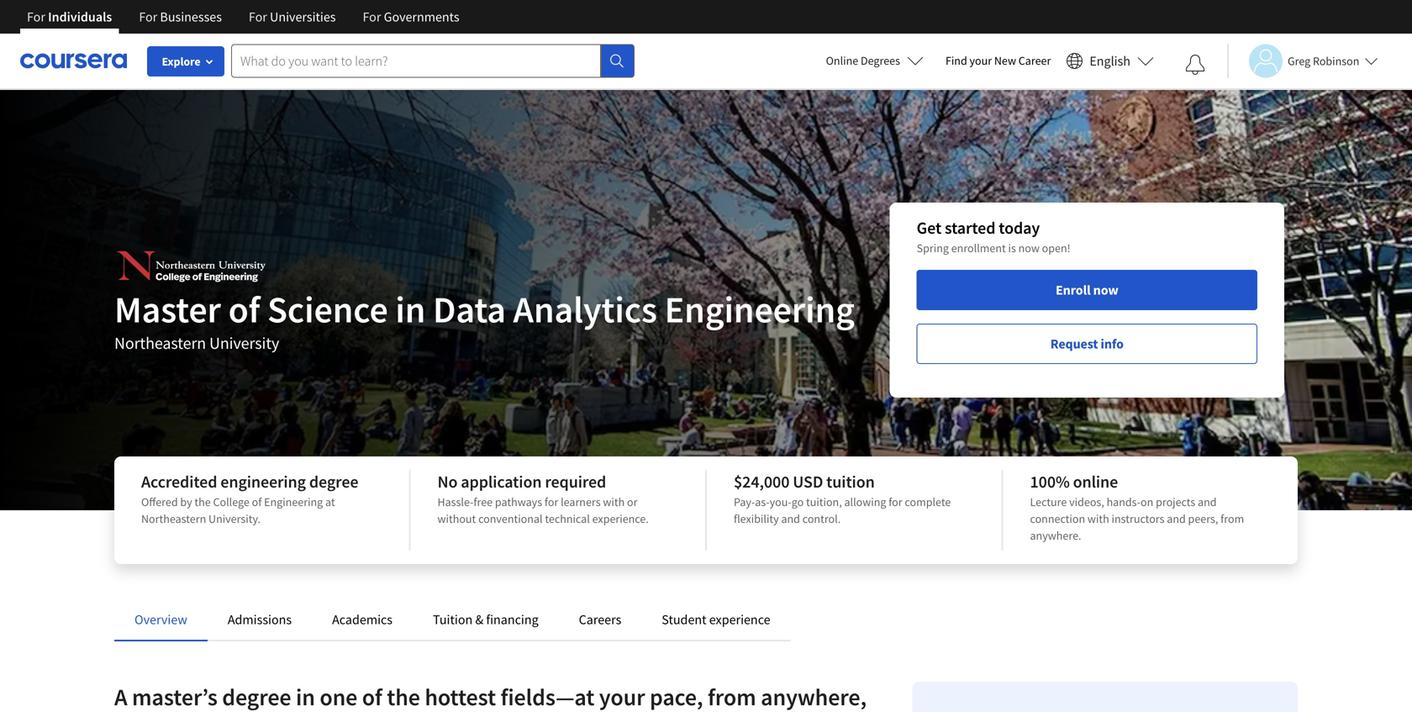 Task type: locate. For each thing, give the bounding box(es) containing it.
the left hottest
[[387, 682, 420, 712]]

find
[[946, 53, 967, 68]]

your left pace,
[[599, 682, 645, 712]]

1 horizontal spatial from
[[1221, 511, 1244, 526]]

admissions link
[[228, 611, 292, 628]]

tuition
[[827, 471, 875, 492]]

0 vertical spatial the
[[195, 494, 211, 509]]

0 vertical spatial northeastern
[[114, 333, 206, 354]]

spring
[[917, 240, 949, 256]]

tuition
[[433, 611, 473, 628]]

in
[[395, 286, 426, 333], [296, 682, 315, 712]]

pay-
[[734, 494, 755, 509]]

1 horizontal spatial now
[[1093, 282, 1119, 298]]

for left businesses
[[139, 8, 157, 25]]

free
[[474, 494, 493, 509]]

and down 'go'
[[781, 511, 800, 526]]

pathways
[[495, 494, 542, 509]]

0 vertical spatial now
[[1019, 240, 1040, 256]]

online degrees
[[826, 53, 900, 68]]

0 horizontal spatial in
[[296, 682, 315, 712]]

0 vertical spatial of
[[228, 286, 260, 333]]

1 horizontal spatial engineering
[[665, 286, 855, 333]]

tuition & financing link
[[433, 611, 539, 628]]

with up the experience.
[[603, 494, 625, 509]]

allowing
[[844, 494, 886, 509]]

of inside a master's degree in one of the hottest fields—at your pace, from anywhere,
[[362, 682, 382, 712]]

university
[[209, 333, 279, 354]]

1 vertical spatial degree
[[222, 682, 291, 712]]

and down projects
[[1167, 511, 1186, 526]]

for inside the $24,000 usd tuition pay-as-you-go tuition, allowing for complete flexibility and control.
[[889, 494, 903, 509]]

engineering inside the accredited engineering degree offered by the college of engineering at northeastern university.
[[264, 494, 323, 509]]

2 vertical spatial of
[[362, 682, 382, 712]]

university.
[[209, 511, 261, 526]]

your inside a master's degree in one of the hottest fields—at your pace, from anywhere,
[[599, 682, 645, 712]]

the right the by
[[195, 494, 211, 509]]

careers
[[579, 611, 622, 628]]

for left governments
[[363, 8, 381, 25]]

in for data
[[395, 286, 426, 333]]

degree
[[309, 471, 359, 492], [222, 682, 291, 712]]

None search field
[[231, 44, 635, 78]]

experience.
[[592, 511, 649, 526]]

1 vertical spatial of
[[252, 494, 262, 509]]

degree down 'admissions' link
[[222, 682, 291, 712]]

from right pace,
[[708, 682, 756, 712]]

of right one
[[362, 682, 382, 712]]

now right is
[[1019, 240, 1040, 256]]

1 horizontal spatial degree
[[309, 471, 359, 492]]

at
[[325, 494, 335, 509]]

student experience link
[[662, 611, 771, 628]]

usd
[[793, 471, 823, 492]]

0 horizontal spatial now
[[1019, 240, 1040, 256]]

get started today spring enrollment is now open!
[[917, 217, 1071, 256]]

request info
[[1051, 335, 1124, 352]]

one
[[320, 682, 358, 712]]

northeastern inside the accredited engineering degree offered by the college of engineering at northeastern university.
[[141, 511, 206, 526]]

explore
[[162, 54, 201, 69]]

0 vertical spatial engineering
[[665, 286, 855, 333]]

northeastern university logo image
[[114, 245, 270, 288]]

0 vertical spatial your
[[970, 53, 992, 68]]

businesses
[[160, 8, 222, 25]]

now inside button
[[1093, 282, 1119, 298]]

engineering
[[221, 471, 306, 492]]

or
[[627, 494, 638, 509]]

0 horizontal spatial from
[[708, 682, 756, 712]]

control.
[[803, 511, 841, 526]]

now inside get started today spring enrollment is now open!
[[1019, 240, 1040, 256]]

go
[[792, 494, 804, 509]]

for left universities
[[249, 8, 267, 25]]

show notifications image
[[1185, 55, 1206, 75]]

1 horizontal spatial the
[[387, 682, 420, 712]]

of inside the accredited engineering degree offered by the college of engineering at northeastern university.
[[252, 494, 262, 509]]

0 vertical spatial in
[[395, 286, 426, 333]]

1 vertical spatial your
[[599, 682, 645, 712]]

complete
[[905, 494, 951, 509]]

4 for from the left
[[363, 8, 381, 25]]

0 horizontal spatial and
[[781, 511, 800, 526]]

hassle-
[[438, 494, 474, 509]]

anywhere,
[[761, 682, 867, 712]]

lecture
[[1030, 494, 1067, 509]]

1 vertical spatial in
[[296, 682, 315, 712]]

of
[[228, 286, 260, 333], [252, 494, 262, 509], [362, 682, 382, 712]]

and up peers,
[[1198, 494, 1217, 509]]

northeastern down the by
[[141, 511, 206, 526]]

1 vertical spatial now
[[1093, 282, 1119, 298]]

careers link
[[579, 611, 622, 628]]

northeastern down northeastern university logo
[[114, 333, 206, 354]]

for left individuals
[[27, 8, 45, 25]]

3 for from the left
[[249, 8, 267, 25]]

degree up at
[[309, 471, 359, 492]]

0 vertical spatial degree
[[309, 471, 359, 492]]

the
[[195, 494, 211, 509], [387, 682, 420, 712]]

is
[[1008, 240, 1016, 256]]

fields—at
[[501, 682, 595, 712]]

governments
[[384, 8, 460, 25]]

in left data
[[395, 286, 426, 333]]

1 vertical spatial the
[[387, 682, 420, 712]]

0 horizontal spatial for
[[545, 494, 558, 509]]

2 horizontal spatial and
[[1198, 494, 1217, 509]]

master of science in data analytics engineering northeastern university
[[114, 286, 855, 354]]

0 horizontal spatial with
[[603, 494, 625, 509]]

universities
[[270, 8, 336, 25]]

0 horizontal spatial your
[[599, 682, 645, 712]]

robinson
[[1313, 53, 1360, 69]]

1 for from the left
[[27, 8, 45, 25]]

peers,
[[1188, 511, 1219, 526]]

0 horizontal spatial degree
[[222, 682, 291, 712]]

coursera image
[[20, 47, 127, 74]]

with inside no application required hassle-free pathways for learners with or without conventional technical experience.
[[603, 494, 625, 509]]

for up technical
[[545, 494, 558, 509]]

in inside a master's degree in one of the hottest fields—at your pace, from anywhere,
[[296, 682, 315, 712]]

info
[[1101, 335, 1124, 352]]

2 for from the left
[[139, 8, 157, 25]]

you-
[[770, 494, 792, 509]]

explore button
[[147, 46, 224, 77]]

1 vertical spatial with
[[1088, 511, 1110, 526]]

0 vertical spatial with
[[603, 494, 625, 509]]

engineering
[[665, 286, 855, 333], [264, 494, 323, 509]]

your right the find
[[970, 53, 992, 68]]

academics
[[332, 611, 393, 628]]

2 for from the left
[[889, 494, 903, 509]]

0 horizontal spatial the
[[195, 494, 211, 509]]

overview link
[[135, 611, 187, 628]]

of right master at the left of page
[[228, 286, 260, 333]]

1 vertical spatial northeastern
[[141, 511, 206, 526]]

instructors
[[1112, 511, 1165, 526]]

and
[[1198, 494, 1217, 509], [781, 511, 800, 526], [1167, 511, 1186, 526]]

1 horizontal spatial with
[[1088, 511, 1110, 526]]

What do you want to learn? text field
[[231, 44, 601, 78]]

now right enroll
[[1093, 282, 1119, 298]]

engineering inside master of science in data analytics engineering northeastern university
[[665, 286, 855, 333]]

1 horizontal spatial for
[[889, 494, 903, 509]]

from right peers,
[[1221, 511, 1244, 526]]

degree inside a master's degree in one of the hottest fields—at your pace, from anywhere,
[[222, 682, 291, 712]]

financing
[[486, 611, 539, 628]]

1 vertical spatial from
[[708, 682, 756, 712]]

0 horizontal spatial engineering
[[264, 494, 323, 509]]

of down engineering
[[252, 494, 262, 509]]

with down videos,
[[1088, 511, 1110, 526]]

from inside 100% online lecture videos, hands-on projects and connection with instructors and peers, from anywhere.
[[1221, 511, 1244, 526]]

0 vertical spatial from
[[1221, 511, 1244, 526]]

1 horizontal spatial in
[[395, 286, 426, 333]]

1 horizontal spatial your
[[970, 53, 992, 68]]

in left one
[[296, 682, 315, 712]]

in inside master of science in data analytics engineering northeastern university
[[395, 286, 426, 333]]

and inside the $24,000 usd tuition pay-as-you-go tuition, allowing for complete flexibility and control.
[[781, 511, 800, 526]]

no
[[438, 471, 458, 492]]

college
[[213, 494, 250, 509]]

individuals
[[48, 8, 112, 25]]

degree inside the accredited engineering degree offered by the college of engineering at northeastern university.
[[309, 471, 359, 492]]

for right allowing
[[889, 494, 903, 509]]

1 vertical spatial engineering
[[264, 494, 323, 509]]

from
[[1221, 511, 1244, 526], [708, 682, 756, 712]]

for
[[27, 8, 45, 25], [139, 8, 157, 25], [249, 8, 267, 25], [363, 8, 381, 25]]

100% online lecture videos, hands-on projects and connection with instructors and peers, from anywhere.
[[1030, 471, 1244, 543]]

1 for from the left
[[545, 494, 558, 509]]



Task type: describe. For each thing, give the bounding box(es) containing it.
online
[[826, 53, 859, 68]]

today
[[999, 217, 1040, 238]]

technical
[[545, 511, 590, 526]]

online degrees button
[[813, 42, 937, 79]]

started
[[945, 217, 996, 238]]

videos,
[[1070, 494, 1105, 509]]

in for one
[[296, 682, 315, 712]]

enrollment
[[951, 240, 1006, 256]]

with inside 100% online lecture videos, hands-on projects and connection with instructors and peers, from anywhere.
[[1088, 511, 1110, 526]]

learners
[[561, 494, 601, 509]]

english button
[[1060, 34, 1161, 88]]

enroll
[[1056, 282, 1091, 298]]

application
[[461, 471, 542, 492]]

data
[[433, 286, 506, 333]]

english
[[1090, 53, 1131, 69]]

northeastern inside master of science in data analytics engineering northeastern university
[[114, 333, 206, 354]]

connection
[[1030, 511, 1085, 526]]

get
[[917, 217, 942, 238]]

a master's degree in one of the hottest fields—at your pace, from anywhere,
[[114, 682, 867, 712]]

projects
[[1156, 494, 1196, 509]]

request info button
[[917, 324, 1258, 364]]

find your new career link
[[937, 50, 1060, 71]]

for for governments
[[363, 8, 381, 25]]

for universities
[[249, 8, 336, 25]]

the inside the accredited engineering degree offered by the college of engineering at northeastern university.
[[195, 494, 211, 509]]

for governments
[[363, 8, 460, 25]]

degrees
[[861, 53, 900, 68]]

for for universities
[[249, 8, 267, 25]]

degree for master's
[[222, 682, 291, 712]]

hands-
[[1107, 494, 1141, 509]]

a
[[114, 682, 127, 712]]

on
[[1141, 494, 1154, 509]]

for for businesses
[[139, 8, 157, 25]]

master
[[114, 286, 221, 333]]

$24,000 usd tuition pay-as-you-go tuition, allowing for complete flexibility and control.
[[734, 471, 951, 526]]

enroll now
[[1056, 282, 1119, 298]]

by
[[180, 494, 192, 509]]

academics link
[[332, 611, 393, 628]]

experience
[[709, 611, 771, 628]]

for inside no application required hassle-free pathways for learners with or without conventional technical experience.
[[545, 494, 558, 509]]

science
[[267, 286, 388, 333]]

find your new career
[[946, 53, 1051, 68]]

new
[[994, 53, 1016, 68]]

greg robinson
[[1288, 53, 1360, 69]]

anywhere.
[[1030, 528, 1082, 543]]

hottest
[[425, 682, 496, 712]]

student
[[662, 611, 707, 628]]

1 horizontal spatial and
[[1167, 511, 1186, 526]]

degree for engineering
[[309, 471, 359, 492]]

$24,000
[[734, 471, 790, 492]]

from inside a master's degree in one of the hottest fields—at your pace, from anywhere,
[[708, 682, 756, 712]]

analytics
[[513, 286, 657, 333]]

for for individuals
[[27, 8, 45, 25]]

conventional
[[478, 511, 543, 526]]

accredited
[[141, 471, 217, 492]]

the inside a master's degree in one of the hottest fields—at your pace, from anywhere,
[[387, 682, 420, 712]]

offered
[[141, 494, 178, 509]]

master's
[[132, 682, 218, 712]]

100%
[[1030, 471, 1070, 492]]

of inside master of science in data analytics engineering northeastern university
[[228, 286, 260, 333]]

required
[[545, 471, 606, 492]]

enroll now button
[[917, 270, 1258, 310]]

for individuals
[[27, 8, 112, 25]]

no application required hassle-free pathways for learners with or without conventional technical experience.
[[438, 471, 649, 526]]

greg
[[1288, 53, 1311, 69]]

tuition & financing
[[433, 611, 539, 628]]

online
[[1073, 471, 1118, 492]]

accredited engineering degree offered by the college of engineering at northeastern university.
[[141, 471, 359, 526]]

request
[[1051, 335, 1098, 352]]

greg robinson button
[[1227, 44, 1378, 78]]

for businesses
[[139, 8, 222, 25]]

career
[[1019, 53, 1051, 68]]

banner navigation
[[13, 0, 473, 34]]

flexibility
[[734, 511, 779, 526]]

overview
[[135, 611, 187, 628]]

admissions
[[228, 611, 292, 628]]

&
[[475, 611, 484, 628]]

your inside 'link'
[[970, 53, 992, 68]]



Task type: vqa. For each thing, say whether or not it's contained in the screenshot.
tuition,
yes



